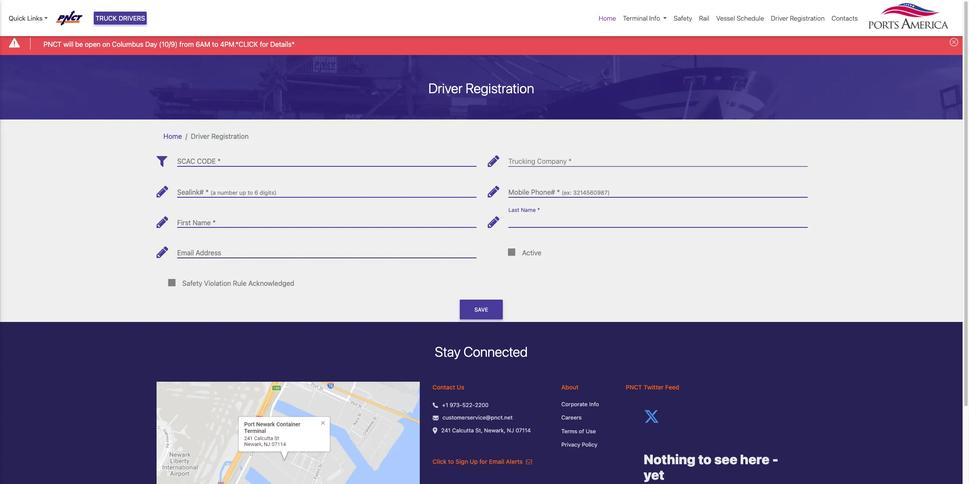 Task type: locate. For each thing, give the bounding box(es) containing it.
info right terminal
[[649, 14, 660, 22]]

* right company
[[569, 158, 572, 165]]

to left "6" at the top left of the page
[[248, 189, 253, 196]]

driver registration link
[[768, 10, 828, 26]]

driver inside driver registration link
[[771, 14, 788, 22]]

+1
[[442, 402, 448, 409]]

email
[[177, 249, 194, 257], [489, 458, 504, 465]]

home link up the scac
[[163, 132, 182, 140]]

last
[[508, 207, 519, 213]]

2 horizontal spatial driver
[[771, 14, 788, 22]]

privacy policy
[[561, 441, 597, 448]]

0 horizontal spatial registration
[[211, 132, 249, 140]]

corporate info
[[561, 401, 599, 408]]

0 vertical spatial pnct
[[44, 40, 62, 48]]

0 horizontal spatial for
[[260, 40, 268, 48]]

*
[[218, 158, 221, 165], [569, 158, 572, 165], [206, 188, 209, 196], [557, 188, 560, 196], [537, 207, 540, 213], [213, 219, 216, 226]]

2 vertical spatial driver
[[191, 132, 210, 140]]

0 vertical spatial safety
[[674, 14, 692, 22]]

Last Name * text field
[[508, 212, 808, 228]]

address
[[196, 249, 221, 257]]

digits)
[[260, 189, 277, 196]]

for left the 'details*'
[[260, 40, 268, 48]]

home link left terminal
[[595, 10, 620, 26]]

0 vertical spatial home
[[599, 14, 616, 22]]

0 vertical spatial registration
[[790, 14, 825, 22]]

acknowledged
[[248, 279, 294, 287]]

0 vertical spatial email
[[177, 249, 194, 257]]

mobile phone# * (ex: 3214560987)
[[508, 188, 610, 196]]

1 vertical spatial registration
[[466, 80, 534, 96]]

rail
[[699, 14, 709, 22]]

* left (ex:
[[557, 188, 560, 196]]

contact
[[433, 384, 455, 391]]

safety link
[[670, 10, 696, 26]]

to left the sign
[[448, 458, 454, 465]]

name for first
[[193, 219, 211, 226]]

details*
[[270, 40, 295, 48]]

0 vertical spatial info
[[649, 14, 660, 22]]

0 horizontal spatial info
[[589, 401, 599, 408]]

0 horizontal spatial home link
[[163, 132, 182, 140]]

for inside alert
[[260, 40, 268, 48]]

of
[[579, 428, 584, 435]]

3214560987)
[[573, 189, 610, 196]]

07114
[[516, 427, 531, 434]]

email left address
[[177, 249, 194, 257]]

1 horizontal spatial for
[[479, 458, 487, 465]]

safety for safety
[[674, 14, 692, 22]]

calcutta
[[452, 427, 474, 434]]

+1 973-522-2200
[[442, 402, 489, 409]]

SCAC CODE * search field
[[177, 151, 477, 167]]

home up the scac
[[163, 132, 182, 140]]

name for last
[[521, 207, 536, 213]]

close image
[[950, 38, 958, 47]]

1 horizontal spatial name
[[521, 207, 536, 213]]

1 vertical spatial for
[[479, 458, 487, 465]]

quick links
[[9, 14, 43, 22]]

2 horizontal spatial to
[[448, 458, 454, 465]]

0 vertical spatial driver
[[771, 14, 788, 22]]

phone#
[[531, 188, 555, 196]]

0 vertical spatial to
[[212, 40, 218, 48]]

for
[[260, 40, 268, 48], [479, 458, 487, 465]]

use
[[586, 428, 596, 435]]

terminal
[[623, 14, 648, 22]]

click to sign up for email alerts
[[433, 458, 524, 465]]

None text field
[[508, 182, 808, 197]]

1 vertical spatial driver
[[428, 80, 463, 96]]

safety left rail
[[674, 14, 692, 22]]

open
[[85, 40, 101, 48]]

0 horizontal spatial pnct
[[44, 40, 62, 48]]

click to sign up for email alerts link
[[433, 458, 532, 465]]

1 horizontal spatial info
[[649, 14, 660, 22]]

safety violation rule acknowledged
[[182, 279, 294, 287]]

1 vertical spatial email
[[489, 458, 504, 465]]

1 horizontal spatial email
[[489, 458, 504, 465]]

trucking company *
[[508, 158, 572, 165]]

0 vertical spatial name
[[521, 207, 536, 213]]

0 horizontal spatial safety
[[182, 279, 202, 287]]

alerts
[[506, 458, 523, 465]]

pnct
[[44, 40, 62, 48], [626, 384, 642, 391]]

* left (a
[[206, 188, 209, 196]]

1 vertical spatial pnct
[[626, 384, 642, 391]]

info
[[649, 14, 660, 22], [589, 401, 599, 408]]

scac code *
[[177, 158, 221, 165]]

pnct left twitter
[[626, 384, 642, 391]]

links
[[27, 14, 43, 22]]

1 horizontal spatial pnct
[[626, 384, 642, 391]]

name right first
[[193, 219, 211, 226]]

1 vertical spatial home
[[163, 132, 182, 140]]

1 vertical spatial safety
[[182, 279, 202, 287]]

1 vertical spatial to
[[248, 189, 253, 196]]

driver
[[771, 14, 788, 22], [428, 80, 463, 96], [191, 132, 210, 140]]

contact us
[[433, 384, 464, 391]]

1 horizontal spatial safety
[[674, 14, 692, 22]]

careers link
[[561, 414, 613, 422]]

1 horizontal spatial registration
[[466, 80, 534, 96]]

to
[[212, 40, 218, 48], [248, 189, 253, 196], [448, 458, 454, 465]]

home
[[599, 14, 616, 22], [163, 132, 182, 140]]

truck drivers
[[96, 14, 145, 22]]

0 horizontal spatial to
[[212, 40, 218, 48]]

company
[[537, 158, 567, 165]]

email left alerts
[[489, 458, 504, 465]]

0 vertical spatial for
[[260, 40, 268, 48]]

name
[[521, 207, 536, 213], [193, 219, 211, 226]]

* right the code
[[218, 158, 221, 165]]

pnct will be open on columbus day (10/9) from 6am to 4pm.*click for details*
[[44, 40, 295, 48]]

trucking
[[508, 158, 535, 165]]

us
[[457, 384, 464, 391]]

1 vertical spatial info
[[589, 401, 599, 408]]

safety left violation
[[182, 279, 202, 287]]

sealink# * (a number up to 6 digits)
[[177, 188, 277, 196]]

1 horizontal spatial driver
[[428, 80, 463, 96]]

envelope o image
[[526, 459, 532, 465]]

vessel
[[716, 14, 735, 22]]

Email Address text field
[[177, 242, 477, 258]]

1 horizontal spatial home
[[599, 14, 616, 22]]

policy
[[582, 441, 597, 448]]

pnct left will
[[44, 40, 62, 48]]

quick
[[9, 14, 26, 22]]

1 vertical spatial name
[[193, 219, 211, 226]]

0 horizontal spatial driver
[[191, 132, 210, 140]]

about
[[561, 384, 579, 391]]

1 vertical spatial driver registration
[[428, 80, 534, 96]]

0 horizontal spatial home
[[163, 132, 182, 140]]

to right 6am
[[212, 40, 218, 48]]

to inside pnct will be open on columbus day (10/9) from 6am to 4pm.*click for details* link
[[212, 40, 218, 48]]

pnct twitter feed
[[626, 384, 679, 391]]

up
[[470, 458, 478, 465]]

customerservice@pnct.net link
[[443, 414, 513, 422]]

to inside sealink# * (a number up to 6 digits)
[[248, 189, 253, 196]]

+1 973-522-2200 link
[[442, 401, 489, 410]]

info up careers link
[[589, 401, 599, 408]]

will
[[63, 40, 73, 48]]

home left terminal
[[599, 14, 616, 22]]

2 vertical spatial driver registration
[[191, 132, 249, 140]]

* for last name *
[[537, 207, 540, 213]]

2 horizontal spatial registration
[[790, 14, 825, 22]]

name right last
[[521, 207, 536, 213]]

1 horizontal spatial to
[[248, 189, 253, 196]]

safety inside safety 'link'
[[674, 14, 692, 22]]

sealink#
[[177, 188, 204, 196]]

* down the phone#
[[537, 207, 540, 213]]

* down (a
[[213, 219, 216, 226]]

terms
[[561, 428, 577, 435]]

0 vertical spatial driver registration
[[771, 14, 825, 22]]

pnct inside alert
[[44, 40, 62, 48]]

0 horizontal spatial name
[[193, 219, 211, 226]]

None text field
[[177, 182, 477, 197]]

terms of use link
[[561, 427, 613, 436]]

contacts link
[[828, 10, 861, 26]]

mobile
[[508, 188, 529, 196]]

0 vertical spatial home link
[[595, 10, 620, 26]]

0 horizontal spatial email
[[177, 249, 194, 257]]

for right 'up'
[[479, 458, 487, 465]]



Task type: vqa. For each thing, say whether or not it's contained in the screenshot.
the bottommost Home
yes



Task type: describe. For each thing, give the bounding box(es) containing it.
privacy
[[561, 441, 580, 448]]

info for corporate info
[[589, 401, 599, 408]]

day
[[145, 40, 157, 48]]

pnct will be open on columbus day (10/9) from 6am to 4pm.*click for details* alert
[[0, 32, 963, 55]]

First Name * text field
[[177, 212, 477, 228]]

rule
[[233, 279, 247, 287]]

corporate info link
[[561, 400, 613, 409]]

safety for safety violation rule acknowledged
[[182, 279, 202, 287]]

6am
[[196, 40, 210, 48]]

pnct for pnct twitter feed
[[626, 384, 642, 391]]

(a
[[210, 189, 216, 196]]

up
[[239, 189, 246, 196]]

click
[[433, 458, 447, 465]]

last name *
[[508, 207, 540, 213]]

pnct for pnct will be open on columbus day (10/9) from 6am to 4pm.*click for details*
[[44, 40, 62, 48]]

terminal info
[[623, 14, 660, 22]]

truck
[[96, 14, 117, 22]]

columbus
[[112, 40, 143, 48]]

nj
[[507, 427, 514, 434]]

from
[[179, 40, 194, 48]]

active
[[522, 249, 541, 257]]

(ex:
[[562, 189, 572, 196]]

stay connected
[[435, 344, 528, 360]]

973-
[[450, 402, 462, 409]]

* for scac code *
[[218, 158, 221, 165]]

1 vertical spatial home link
[[163, 132, 182, 140]]

st,
[[475, 427, 483, 434]]

* for mobile phone# * (ex: 3214560987)
[[557, 188, 560, 196]]

vessel schedule
[[716, 14, 764, 22]]

careers
[[561, 414, 582, 421]]

be
[[75, 40, 83, 48]]

Trucking Company * text field
[[508, 151, 808, 167]]

terms of use
[[561, 428, 596, 435]]

2 vertical spatial to
[[448, 458, 454, 465]]

(10/9)
[[159, 40, 178, 48]]

2200
[[475, 402, 489, 409]]

0 horizontal spatial driver registration
[[191, 132, 249, 140]]

1 horizontal spatial driver registration
[[428, 80, 534, 96]]

number
[[217, 189, 238, 196]]

241 calcutta st, newark, nj 07114
[[441, 427, 531, 434]]

feed
[[665, 384, 679, 391]]

terminal info link
[[620, 10, 670, 26]]

6
[[255, 189, 258, 196]]

customerservice@pnct.net
[[443, 414, 513, 421]]

2 vertical spatial registration
[[211, 132, 249, 140]]

1 horizontal spatial home link
[[595, 10, 620, 26]]

drivers
[[119, 14, 145, 22]]

newark,
[[484, 427, 505, 434]]

first
[[177, 219, 191, 226]]

241
[[441, 427, 451, 434]]

* for trucking company *
[[569, 158, 572, 165]]

quick links link
[[9, 13, 48, 23]]

first name *
[[177, 219, 216, 226]]

truck drivers link
[[94, 12, 147, 25]]

sign
[[456, 458, 468, 465]]

vessel schedule link
[[713, 10, 768, 26]]

241 calcutta st, newark, nj 07114 link
[[441, 427, 531, 435]]

info for terminal info
[[649, 14, 660, 22]]

violation
[[204, 279, 231, 287]]

save button
[[460, 300, 503, 320]]

* for first name *
[[213, 219, 216, 226]]

connected
[[464, 344, 528, 360]]

code
[[197, 158, 216, 165]]

pnct will be open on columbus day (10/9) from 6am to 4pm.*click for details* link
[[44, 39, 295, 49]]

on
[[102, 40, 110, 48]]

2 horizontal spatial driver registration
[[771, 14, 825, 22]]

schedule
[[737, 14, 764, 22]]

privacy policy link
[[561, 441, 613, 449]]

corporate
[[561, 401, 588, 408]]

contacts
[[832, 14, 858, 22]]

stay
[[435, 344, 461, 360]]

email address
[[177, 249, 221, 257]]

rail link
[[696, 10, 713, 26]]

twitter
[[644, 384, 664, 391]]

scac
[[177, 158, 195, 165]]

4pm.*click
[[220, 40, 258, 48]]



